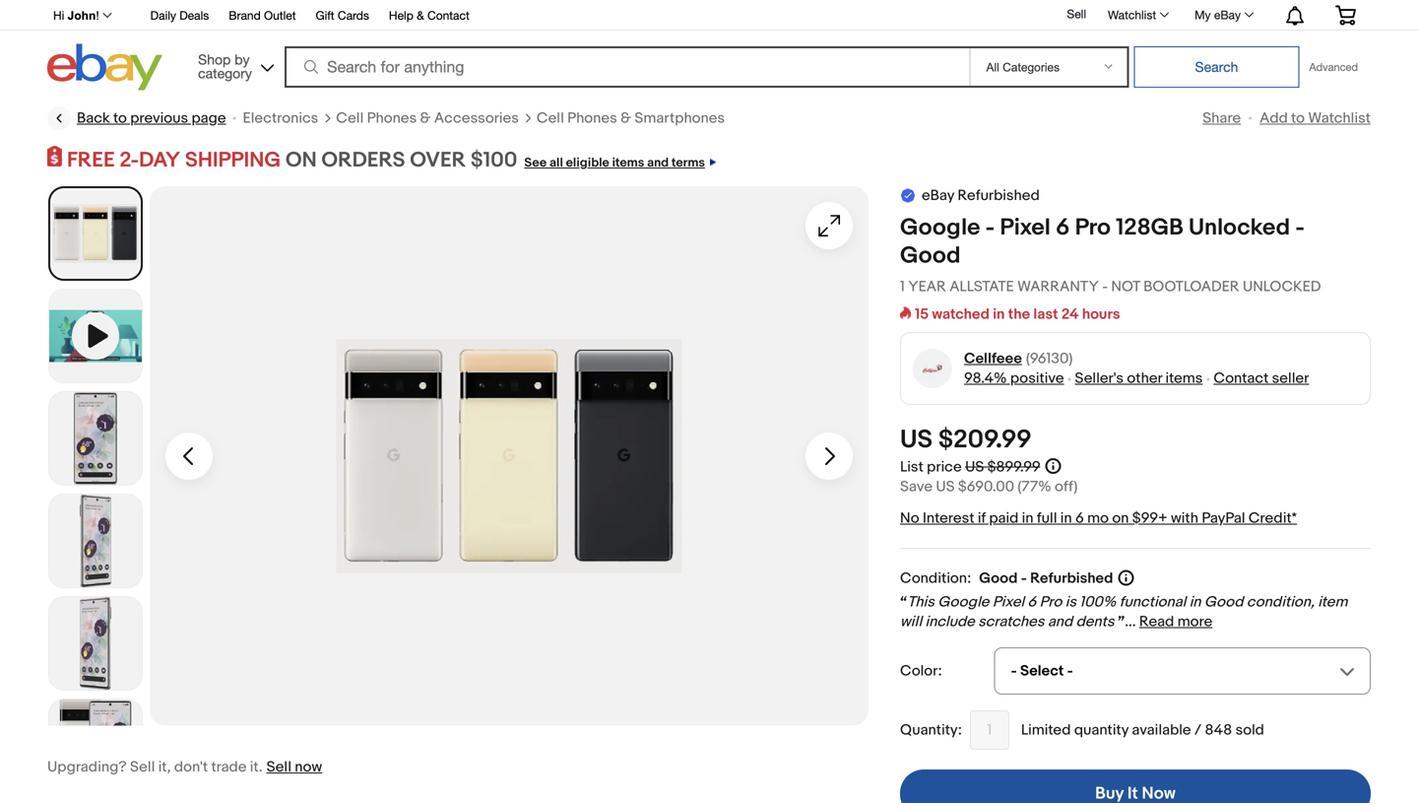 Task type: locate. For each thing, give the bounding box(es) containing it.
other
[[1128, 370, 1163, 387]]

0 horizontal spatial us
[[901, 425, 933, 455]]

1 horizontal spatial to
[[1292, 109, 1306, 127]]

ebay right text__icon in the top right of the page
[[922, 187, 955, 205]]

ebay right my
[[1215, 8, 1242, 22]]

1 vertical spatial contact
[[1214, 370, 1269, 387]]

1 horizontal spatial ebay
[[1215, 8, 1242, 22]]

2 phones from the left
[[568, 109, 618, 127]]

watchlist right sell link
[[1109, 8, 1157, 22]]

gift
[[316, 8, 335, 22]]

orders
[[322, 147, 406, 173]]

electronics link
[[243, 108, 319, 128]]

0 vertical spatial items
[[613, 155, 645, 170]]

6 inside " this google pixel 6 pro is 100% functional in good condition, item will include scratches and dents
[[1028, 593, 1037, 611]]

cell phones & smartphones link
[[537, 108, 725, 128]]

and left the terms
[[648, 155, 669, 170]]

google down text__icon in the top right of the page
[[901, 214, 981, 242]]

advanced link
[[1300, 47, 1369, 87]]

free 2-day shipping on orders over $100
[[67, 147, 518, 173]]

0 vertical spatial contact
[[428, 8, 470, 22]]

no interest if paid in full in 6 mo on $99+ with paypal credit*
[[901, 510, 1298, 527]]

6 up "warranty"
[[1056, 214, 1070, 242]]

to for back
[[113, 109, 127, 127]]

2 vertical spatial good
[[1205, 593, 1244, 611]]

category
[[198, 65, 252, 81]]

good up year
[[901, 242, 961, 270]]

condition,
[[1247, 593, 1315, 611]]

6 down good - refurbished
[[1028, 593, 1037, 611]]

paid
[[990, 510, 1019, 527]]

contact right help
[[428, 8, 470, 22]]

good up "more"
[[1205, 593, 1244, 611]]

1 vertical spatial and
[[1048, 613, 1073, 631]]

$899.99
[[988, 458, 1041, 476]]

google up include
[[938, 593, 990, 611]]

0 vertical spatial pro
[[1076, 214, 1111, 242]]

0 vertical spatial refurbished
[[958, 187, 1040, 205]]

pixel up scratches
[[993, 593, 1025, 611]]

sell left it,
[[130, 758, 155, 776]]

pro inside google - pixel 6 pro 128gb unlocked - good 1 year allstate warranty - not bootloader unlocked
[[1076, 214, 1111, 242]]

0 vertical spatial good
[[901, 242, 961, 270]]

watched
[[933, 306, 990, 323]]

previous
[[130, 109, 188, 127]]

pixel
[[1001, 214, 1051, 242], [993, 593, 1025, 611]]

pixel down ebay refurbished
[[1001, 214, 1051, 242]]

phones up eligible
[[568, 109, 618, 127]]

google inside google - pixel 6 pro 128gb unlocked - good 1 year allstate warranty - not bootloader unlocked
[[901, 214, 981, 242]]

watchlist down advanced
[[1309, 109, 1372, 127]]

2 horizontal spatial sell
[[1068, 7, 1087, 21]]

save us $690.00 (77% off)
[[901, 478, 1078, 496]]

None submit
[[1135, 46, 1300, 88]]

0 horizontal spatial contact
[[428, 8, 470, 22]]

items right eligible
[[613, 155, 645, 170]]

6 left mo
[[1076, 510, 1085, 527]]

1 horizontal spatial and
[[1048, 613, 1073, 631]]

0 vertical spatial us
[[901, 425, 933, 455]]

with
[[1172, 510, 1199, 527]]

& inside help & contact link
[[417, 8, 424, 22]]

include
[[926, 613, 975, 631]]

1 vertical spatial us
[[966, 458, 985, 476]]

1 horizontal spatial watchlist
[[1309, 109, 1372, 127]]

cell phones & accessories link
[[336, 108, 519, 128]]

share
[[1203, 109, 1242, 127]]

to right add
[[1292, 109, 1306, 127]]

1 vertical spatial pixel
[[993, 593, 1025, 611]]

1 vertical spatial items
[[1166, 370, 1204, 387]]

in up "more"
[[1190, 593, 1202, 611]]

...
[[1126, 613, 1137, 631]]

to right back
[[113, 109, 127, 127]]

1 horizontal spatial items
[[1166, 370, 1204, 387]]

1 horizontal spatial contact
[[1214, 370, 1269, 387]]

0 horizontal spatial cell
[[336, 109, 364, 127]]

cell up orders
[[336, 109, 364, 127]]

2 cell from the left
[[537, 109, 564, 127]]

watchlist
[[1109, 8, 1157, 22], [1309, 109, 1372, 127]]

google - pixel 6 pro 128gb unlocked - good - picture 1 of 16 image
[[150, 186, 869, 726]]

bootloader
[[1144, 278, 1240, 296]]

more information - about this item condition image
[[1119, 570, 1135, 586]]

and inside " this google pixel 6 pro is 100% functional in good condition, item will include scratches and dents
[[1048, 613, 1073, 631]]

1 phones from the left
[[367, 109, 417, 127]]

& inside the cell phones & accessories link
[[420, 109, 431, 127]]

0 horizontal spatial items
[[613, 155, 645, 170]]

us up $690.00
[[966, 458, 985, 476]]

pro left '128gb'
[[1076, 214, 1111, 242]]

good
[[901, 242, 961, 270], [980, 570, 1018, 587], [1205, 593, 1244, 611]]

1 horizontal spatial good
[[980, 570, 1018, 587]]

1 vertical spatial good
[[980, 570, 1018, 587]]

& up see all eligible items and terms link
[[621, 109, 632, 127]]

0 horizontal spatial good
[[901, 242, 961, 270]]

1 vertical spatial refurbished
[[1031, 570, 1114, 587]]

0 horizontal spatial and
[[648, 155, 669, 170]]

0 horizontal spatial ebay
[[922, 187, 955, 205]]

list
[[901, 458, 924, 476]]

1 horizontal spatial 6
[[1056, 214, 1070, 242]]

Search for anything text field
[[288, 48, 966, 86]]

2 vertical spatial us
[[936, 478, 955, 496]]

on
[[286, 147, 317, 173]]

sell left the watchlist link
[[1068, 7, 1087, 21]]

pro inside " this google pixel 6 pro is 100% functional in good condition, item will include scratches and dents
[[1040, 593, 1063, 611]]

(77%
[[1018, 478, 1052, 496]]

2 horizontal spatial good
[[1205, 593, 1244, 611]]

google
[[901, 214, 981, 242], [938, 593, 990, 611]]

back to previous page link
[[47, 106, 226, 130]]

more
[[1178, 613, 1213, 631]]

2 vertical spatial 6
[[1028, 593, 1037, 611]]

pro left is
[[1040, 593, 1063, 611]]

list price us $899.99
[[901, 458, 1041, 476]]

2 to from the left
[[1292, 109, 1306, 127]]

contact left seller
[[1214, 370, 1269, 387]]

1 vertical spatial pro
[[1040, 593, 1063, 611]]

0 vertical spatial and
[[648, 155, 669, 170]]

cell up all
[[537, 109, 564, 127]]

by
[[235, 51, 250, 68]]

your shopping cart image
[[1335, 5, 1358, 25]]

ebay refurbished
[[922, 187, 1040, 205]]

&
[[417, 8, 424, 22], [420, 109, 431, 127], [621, 109, 632, 127]]

pixel inside google - pixel 6 pro 128gb unlocked - good 1 year allstate warranty - not bootloader unlocked
[[1001, 214, 1051, 242]]

items right other
[[1166, 370, 1204, 387]]

1 cell from the left
[[336, 109, 364, 127]]

0 horizontal spatial watchlist
[[1109, 8, 1157, 22]]

0 vertical spatial 6
[[1056, 214, 1070, 242]]

limited quantity available / 848 sold
[[1022, 721, 1265, 739]]

1 vertical spatial 6
[[1076, 510, 1085, 527]]

cellfeee link
[[965, 349, 1023, 369]]

& for cell phones & accessories
[[420, 109, 431, 127]]

1 horizontal spatial cell
[[537, 109, 564, 127]]

read
[[1140, 613, 1175, 631]]

contact inside account navigation
[[428, 8, 470, 22]]

interest
[[923, 510, 975, 527]]

0 vertical spatial pixel
[[1001, 214, 1051, 242]]

0 vertical spatial watchlist
[[1109, 8, 1157, 22]]

0 vertical spatial google
[[901, 214, 981, 242]]

98.4%
[[965, 370, 1008, 387]]

phones
[[367, 109, 417, 127], [568, 109, 618, 127]]

help & contact
[[389, 8, 470, 22]]

0 vertical spatial ebay
[[1215, 8, 1242, 22]]

& up "over"
[[420, 109, 431, 127]]

0 horizontal spatial pro
[[1040, 593, 1063, 611]]

my
[[1195, 8, 1212, 22]]

us up list
[[901, 425, 933, 455]]

available
[[1133, 721, 1192, 739]]

upgrading? sell it, don't trade it. sell now
[[47, 758, 322, 776]]

item
[[1319, 593, 1348, 611]]

sell link
[[1059, 7, 1096, 21]]

add to watchlist
[[1260, 109, 1372, 127]]

0 horizontal spatial phones
[[367, 109, 417, 127]]

& for cell phones & smartphones
[[621, 109, 632, 127]]

phones up orders
[[367, 109, 417, 127]]

picture 2 of 16 image
[[49, 392, 142, 485]]

0 horizontal spatial to
[[113, 109, 127, 127]]

100%
[[1080, 593, 1117, 611]]

good inside google - pixel 6 pro 128gb unlocked - good 1 year allstate warranty - not bootloader unlocked
[[901, 242, 961, 270]]

terms
[[672, 155, 705, 170]]

sell inside account navigation
[[1068, 7, 1087, 21]]

sell now link
[[267, 758, 322, 776]]

& inside cell phones & smartphones link
[[621, 109, 632, 127]]

phones for accessories
[[367, 109, 417, 127]]

pro
[[1076, 214, 1111, 242], [1040, 593, 1063, 611]]

1 horizontal spatial pro
[[1076, 214, 1111, 242]]

1 vertical spatial watchlist
[[1309, 109, 1372, 127]]

& right help
[[417, 8, 424, 22]]

!
[[96, 9, 99, 22]]

sell right 'it.'
[[267, 758, 292, 776]]

2 horizontal spatial us
[[966, 458, 985, 476]]

back to previous page
[[77, 109, 226, 127]]

quantity:
[[901, 721, 963, 739]]

shop by category banner
[[42, 0, 1372, 96]]

john
[[68, 9, 96, 22]]

picture 4 of 16 image
[[49, 597, 142, 690]]

good up scratches
[[980, 570, 1018, 587]]

refurbished up is
[[1031, 570, 1114, 587]]

and down is
[[1048, 613, 1073, 631]]

0 horizontal spatial 6
[[1028, 593, 1037, 611]]

1 vertical spatial google
[[938, 593, 990, 611]]

1 to from the left
[[113, 109, 127, 127]]

contact
[[428, 8, 470, 22], [1214, 370, 1269, 387]]

phones for smartphones
[[568, 109, 618, 127]]

see all eligible items and terms
[[525, 155, 705, 170]]

refurbished right text__icon in the top right of the page
[[958, 187, 1040, 205]]

refurbished
[[958, 187, 1040, 205], [1031, 570, 1114, 587]]

gift cards
[[316, 8, 369, 22]]

warranty
[[1018, 278, 1100, 296]]

cell phones & accessories
[[336, 109, 519, 127]]

it.
[[250, 758, 263, 776]]

(96130)
[[1027, 350, 1073, 368]]

pixel inside " this google pixel 6 pro is 100% functional in good condition, item will include scratches and dents
[[993, 593, 1025, 611]]

text__icon image
[[901, 187, 916, 203]]

video 1 of 1 image
[[49, 290, 142, 382]]

us down price
[[936, 478, 955, 496]]

paypal
[[1203, 510, 1246, 527]]

in
[[994, 306, 1006, 323], [1023, 510, 1034, 527], [1061, 510, 1073, 527], [1190, 593, 1202, 611]]

shop by category button
[[189, 44, 278, 86]]

1 horizontal spatial phones
[[568, 109, 618, 127]]

add to watchlist link
[[1260, 109, 1372, 127]]

24
[[1062, 306, 1080, 323]]

$690.00
[[959, 478, 1015, 496]]

brand
[[229, 8, 261, 22]]

items
[[613, 155, 645, 170], [1166, 370, 1204, 387]]

1
[[901, 278, 905, 296]]

dents
[[1077, 613, 1115, 631]]



Task type: vqa. For each thing, say whether or not it's contained in the screenshot.
topmost Refurbished
yes



Task type: describe. For each thing, give the bounding box(es) containing it.
no
[[901, 510, 920, 527]]

$209.99
[[939, 425, 1032, 455]]

year
[[909, 278, 947, 296]]

to for add
[[1292, 109, 1306, 127]]

watchlist inside account navigation
[[1109, 8, 1157, 22]]

/
[[1195, 721, 1202, 739]]

cards
[[338, 8, 369, 22]]

color
[[901, 662, 938, 680]]

price
[[927, 458, 962, 476]]

over
[[410, 147, 466, 173]]

google - pixel 6 pro 128gb unlocked - good 1 year allstate warranty - not bootloader unlocked
[[901, 214, 1322, 296]]

" this google pixel 6 pro is 100% functional in good condition, item will include scratches and dents
[[901, 593, 1348, 631]]

contact seller link
[[1214, 370, 1310, 387]]

2 horizontal spatial 6
[[1076, 510, 1085, 527]]

brand outlet
[[229, 8, 296, 22]]

my ebay
[[1195, 8, 1242, 22]]

none submit inside the 'shop by category' banner
[[1135, 46, 1300, 88]]

seller's
[[1076, 370, 1124, 387]]

on
[[1113, 510, 1130, 527]]

scratches
[[979, 613, 1045, 631]]

google inside " this google pixel 6 pro is 100% functional in good condition, item will include scratches and dents
[[938, 593, 990, 611]]

ebay inside "link"
[[1215, 8, 1242, 22]]

the
[[1009, 306, 1031, 323]]

"
[[901, 593, 908, 611]]

in inside " this google pixel 6 pro is 100% functional in good condition, item will include scratches and dents
[[1190, 593, 1202, 611]]

limited
[[1022, 721, 1072, 739]]

cell for cell phones & smartphones
[[537, 109, 564, 127]]

electronics
[[243, 109, 319, 127]]

seller's other items link
[[1076, 370, 1204, 387]]

- left not
[[1103, 278, 1109, 296]]

cell phones & smartphones
[[537, 109, 725, 127]]

see all eligible items and terms link
[[518, 147, 716, 173]]

credit*
[[1249, 510, 1298, 527]]

not
[[1112, 278, 1141, 296]]

6 inside google - pixel 6 pro 128gb unlocked - good 1 year allstate warranty - not bootloader unlocked
[[1056, 214, 1070, 242]]

in left the
[[994, 306, 1006, 323]]

good - refurbished
[[980, 570, 1114, 587]]

don't
[[174, 758, 208, 776]]

2-
[[120, 147, 139, 173]]

hi
[[53, 9, 64, 22]]

brand outlet link
[[229, 5, 296, 27]]

shop by category
[[198, 51, 252, 81]]

if
[[978, 510, 986, 527]]

seller's other items
[[1076, 370, 1204, 387]]

advanced
[[1310, 61, 1359, 73]]

positive
[[1011, 370, 1065, 387]]

no interest if paid in full in 6 mo on $99+ with paypal credit* link
[[901, 510, 1298, 527]]

all
[[550, 155, 563, 170]]

in left full at right bottom
[[1023, 510, 1034, 527]]

accessories
[[434, 109, 519, 127]]

is
[[1066, 593, 1077, 611]]

daily deals link
[[150, 5, 209, 27]]

unlocked
[[1244, 278, 1322, 296]]

daily deals
[[150, 8, 209, 22]]

cell for cell phones & accessories
[[336, 109, 364, 127]]

account navigation
[[42, 0, 1372, 31]]

picture 1 of 16 image
[[50, 188, 141, 279]]

full
[[1037, 510, 1058, 527]]

day
[[139, 147, 180, 173]]

add
[[1260, 109, 1289, 127]]

unlocked
[[1189, 214, 1291, 242]]

- down ebay refurbished
[[986, 214, 995, 242]]

" ... read more
[[1118, 613, 1213, 631]]

contact seller
[[1214, 370, 1310, 387]]

condition:
[[901, 570, 972, 587]]

functional
[[1120, 593, 1187, 611]]

free
[[67, 147, 115, 173]]

seller
[[1273, 370, 1310, 387]]

my ebay link
[[1185, 3, 1263, 27]]

save
[[901, 478, 933, 496]]

1 horizontal spatial us
[[936, 478, 955, 496]]

in right full at right bottom
[[1061, 510, 1073, 527]]

Quantity: text field
[[970, 711, 1010, 750]]

quantity
[[1075, 721, 1129, 739]]

"
[[1118, 613, 1126, 631]]

1 horizontal spatial sell
[[267, 758, 292, 776]]

daily
[[150, 8, 176, 22]]

trade
[[211, 758, 247, 776]]

- up scratches
[[1022, 570, 1028, 587]]

$99+
[[1133, 510, 1168, 527]]

hi john !
[[53, 9, 99, 22]]

cellfeee (96130)
[[965, 350, 1073, 368]]

hours
[[1083, 306, 1121, 323]]

0 horizontal spatial sell
[[130, 758, 155, 776]]

picture 3 of 16 image
[[49, 495, 142, 587]]

see
[[525, 155, 547, 170]]

1 vertical spatial ebay
[[922, 187, 955, 205]]

good inside " this google pixel 6 pro is 100% functional in good condition, item will include scratches and dents
[[1205, 593, 1244, 611]]

cellfeee
[[965, 350, 1023, 368]]

now
[[295, 758, 322, 776]]

help & contact link
[[389, 5, 470, 27]]

back
[[77, 109, 110, 127]]

deals
[[180, 8, 209, 22]]

- right the unlocked
[[1296, 214, 1305, 242]]

last
[[1034, 306, 1059, 323]]

98.4% positive
[[965, 370, 1065, 387]]

cellfeee image
[[913, 348, 953, 389]]

shop
[[198, 51, 231, 68]]



